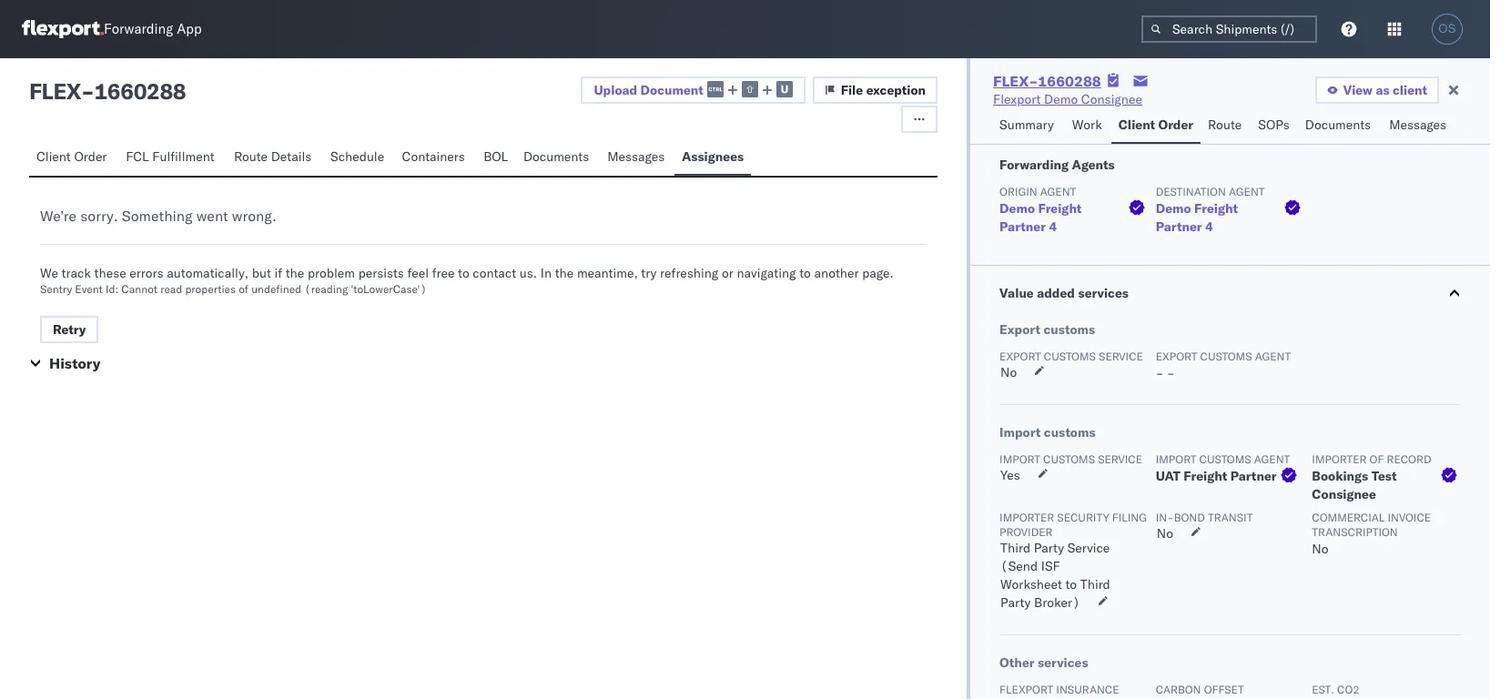 Task type: describe. For each thing, give the bounding box(es) containing it.
2 horizontal spatial -
[[1167, 365, 1175, 382]]

service for - -
[[1099, 350, 1144, 363]]

customs for import customs
[[1044, 424, 1096, 441]]

work button
[[1065, 108, 1112, 144]]

page.
[[862, 265, 894, 281]]

containers
[[402, 148, 465, 165]]

agent inside export customs agent - -
[[1255, 350, 1291, 363]]

retry
[[53, 321, 86, 338]]

offset
[[1204, 683, 1245, 697]]

of inside 'we track these errors automatically, but if the problem persists feel free to contact us. in the meantime, try refreshing or navigating to another page. sentry event id: cannot read properties of undefined (reading 'tolowercase')'
[[239, 282, 249, 296]]

1 horizontal spatial client order button
[[1112, 108, 1201, 144]]

4 for origin
[[1049, 219, 1057, 235]]

document
[[641, 82, 704, 98]]

retry button
[[40, 316, 99, 343]]

destination
[[1156, 185, 1226, 198]]

0 vertical spatial party
[[1034, 540, 1065, 556]]

navigating
[[737, 265, 796, 281]]

assignees
[[682, 148, 744, 165]]

other
[[1000, 655, 1035, 671]]

0 horizontal spatial to
[[458, 265, 470, 281]]

summary
[[1000, 117, 1054, 133]]

feel
[[407, 265, 429, 281]]

export customs
[[1000, 321, 1096, 338]]

exception
[[867, 82, 926, 98]]

schedule button
[[323, 140, 395, 176]]

customs for export customs agent - -
[[1201, 350, 1252, 363]]

client order for rightmost client order button
[[1119, 117, 1194, 133]]

value
[[1000, 285, 1034, 301]]

containers button
[[395, 140, 476, 176]]

forwarding for forwarding agents
[[1000, 157, 1069, 173]]

forwarding app
[[104, 20, 202, 38]]

os
[[1439, 22, 1457, 36]]

fcl fulfillment button
[[119, 140, 227, 176]]

broker)
[[1034, 595, 1080, 611]]

insurance
[[1057, 683, 1120, 697]]

carbon
[[1156, 683, 1202, 697]]

in-
[[1156, 511, 1174, 524]]

0 horizontal spatial party
[[1001, 595, 1031, 611]]

we
[[40, 265, 58, 281]]

went
[[196, 207, 228, 225]]

destination agent
[[1156, 185, 1265, 198]]

demo freight partner 4 link for origin agent
[[1000, 199, 1149, 236]]

contact
[[473, 265, 516, 281]]

value added services button
[[971, 266, 1491, 321]]

uat
[[1156, 468, 1181, 484]]

test
[[1372, 468, 1397, 484]]

agents
[[1072, 157, 1115, 173]]

agent right the destination
[[1229, 185, 1265, 198]]

another
[[814, 265, 859, 281]]

forwarding app link
[[22, 20, 202, 38]]

no for export
[[1001, 364, 1017, 381]]

flexport for flexport demo consignee
[[993, 91, 1041, 107]]

sops button
[[1251, 108, 1298, 144]]

agent down forwarding agents
[[1041, 185, 1077, 198]]

0 horizontal spatial 1660288
[[94, 77, 186, 105]]

we're sorry. something went wrong.
[[40, 207, 277, 225]]

provider
[[1000, 525, 1053, 539]]

flexport insurance service
[[1000, 683, 1120, 699]]

to inside third party service (send isf worksheet to third party broker)
[[1066, 576, 1077, 593]]

service for third party service (send isf worksheet to third party broker)
[[1068, 540, 1110, 556]]

sops
[[1259, 117, 1290, 133]]

added
[[1037, 285, 1075, 301]]

undefined
[[251, 282, 301, 296]]

flex
[[29, 77, 81, 105]]

agent up uat freight partner
[[1255, 453, 1291, 466]]

schedule
[[331, 148, 384, 165]]

import customs
[[1000, 424, 1096, 441]]

problem
[[308, 265, 355, 281]]

consignee for demo
[[1082, 91, 1143, 107]]

try
[[641, 265, 657, 281]]

export customs service
[[1000, 350, 1144, 363]]

record
[[1387, 453, 1432, 466]]

file exception
[[841, 82, 926, 98]]

flex-
[[993, 72, 1038, 90]]

origin
[[1000, 185, 1038, 198]]

wrong.
[[232, 207, 277, 225]]

properties
[[185, 282, 236, 296]]

flexport demo consignee link
[[993, 90, 1143, 108]]

export for export customs service
[[1000, 350, 1041, 363]]

bond
[[1174, 511, 1205, 524]]

other services
[[1000, 655, 1089, 671]]

customs for import customs service
[[1043, 453, 1095, 466]]

assignees button
[[675, 140, 751, 176]]

flex-1660288
[[993, 72, 1102, 90]]

freight for destination
[[1195, 200, 1238, 217]]

upload document button
[[581, 76, 806, 104]]

file
[[841, 82, 863, 98]]

0 horizontal spatial -
[[81, 77, 94, 105]]

upload
[[594, 82, 638, 98]]

work
[[1072, 117, 1102, 133]]

forwarding agents
[[1000, 157, 1115, 173]]

client for leftmost client order button
[[36, 148, 71, 165]]

client
[[1393, 82, 1428, 98]]

commercial invoice transcription no
[[1312, 511, 1431, 557]]

importer security filing provider
[[1000, 511, 1147, 539]]

import customs service
[[1000, 453, 1143, 466]]

'tolowercase')
[[351, 282, 427, 296]]

view as client
[[1344, 82, 1428, 98]]

route details
[[234, 148, 312, 165]]

client order for leftmost client order button
[[36, 148, 107, 165]]

bookings test consignee
[[1312, 468, 1397, 503]]

sentry
[[40, 282, 72, 296]]



Task type: vqa. For each thing, say whether or not it's contained in the screenshot.
'sorry.'
yes



Task type: locate. For each thing, give the bounding box(es) containing it.
1 vertical spatial of
[[1370, 453, 1384, 466]]

client order right work button
[[1119, 117, 1194, 133]]

order for rightmost client order button
[[1159, 117, 1194, 133]]

services right added at right top
[[1078, 285, 1129, 301]]

1 vertical spatial route
[[234, 148, 268, 165]]

yes
[[1001, 467, 1021, 483]]

service up filing
[[1098, 453, 1143, 466]]

route button
[[1201, 108, 1251, 144]]

demo freight partner 4 link
[[1000, 199, 1149, 236], [1156, 199, 1305, 236]]

sorry.
[[80, 207, 118, 225]]

demo freight partner 4 link down destination agent
[[1156, 199, 1305, 236]]

consignee inside flexport demo consignee link
[[1082, 91, 1143, 107]]

1660288 up flexport demo consignee
[[1038, 72, 1102, 90]]

documents button right bol
[[516, 140, 600, 176]]

forwarding left app
[[104, 20, 173, 38]]

documents button
[[1298, 108, 1382, 144], [516, 140, 600, 176]]

0 horizontal spatial client
[[36, 148, 71, 165]]

to right "free"
[[458, 265, 470, 281]]

order left 'route' button
[[1159, 117, 1194, 133]]

but
[[252, 265, 271, 281]]

1660288 down forwarding app
[[94, 77, 186, 105]]

1 vertical spatial service
[[1098, 453, 1143, 466]]

0 vertical spatial third
[[1001, 540, 1031, 556]]

consignee for test
[[1312, 486, 1377, 503]]

service for uat freight partner
[[1098, 453, 1143, 466]]

documents for left documents 'button'
[[523, 148, 589, 165]]

0 horizontal spatial demo freight partner 4 link
[[1000, 199, 1149, 236]]

services inside 'button'
[[1078, 285, 1129, 301]]

export for export customs
[[1000, 321, 1041, 338]]

app
[[177, 20, 202, 38]]

bookings
[[1312, 468, 1369, 484]]

route left sops
[[1208, 117, 1242, 133]]

flexport down flex-
[[993, 91, 1041, 107]]

0 vertical spatial order
[[1159, 117, 1194, 133]]

1 horizontal spatial partner
[[1156, 219, 1202, 235]]

0 horizontal spatial 4
[[1049, 219, 1057, 235]]

security
[[1057, 511, 1110, 524]]

filing
[[1112, 511, 1147, 524]]

party down worksheet
[[1001, 595, 1031, 611]]

1 horizontal spatial party
[[1034, 540, 1065, 556]]

demo freight partner 4 for origin
[[1000, 200, 1082, 235]]

1 horizontal spatial client order
[[1119, 117, 1194, 133]]

1 horizontal spatial 1660288
[[1038, 72, 1102, 90]]

no for in-
[[1157, 525, 1174, 542]]

messages down the "client"
[[1390, 117, 1447, 133]]

these
[[94, 265, 126, 281]]

1 horizontal spatial messages
[[1390, 117, 1447, 133]]

1 horizontal spatial demo
[[1044, 91, 1078, 107]]

flex-1660288 link
[[993, 72, 1102, 90]]

customs down value added services 'button'
[[1201, 350, 1252, 363]]

customs down import customs
[[1043, 453, 1095, 466]]

messages for the leftmost messages button
[[608, 148, 665, 165]]

0 horizontal spatial demo
[[1000, 200, 1035, 217]]

refreshing
[[660, 265, 719, 281]]

1 vertical spatial messages
[[608, 148, 665, 165]]

0 vertical spatial flexport
[[993, 91, 1041, 107]]

1 vertical spatial documents
[[523, 148, 589, 165]]

demo freight partner 4 link for destination agent
[[1156, 199, 1305, 236]]

1 horizontal spatial to
[[800, 265, 811, 281]]

0 horizontal spatial of
[[239, 282, 249, 296]]

uat freight partner
[[1156, 468, 1277, 484]]

0 horizontal spatial client order button
[[29, 140, 119, 176]]

importer for importer security filing provider
[[1000, 511, 1055, 524]]

0 vertical spatial services
[[1078, 285, 1129, 301]]

1 horizontal spatial forwarding
[[1000, 157, 1069, 173]]

0 horizontal spatial messages
[[608, 148, 665, 165]]

0 horizontal spatial third
[[1001, 540, 1031, 556]]

export
[[1000, 321, 1041, 338], [1000, 350, 1041, 363], [1156, 350, 1198, 363]]

flexport for flexport insurance service
[[1000, 683, 1054, 697]]

commercial
[[1312, 511, 1385, 524]]

partner
[[1000, 219, 1046, 235], [1156, 219, 1202, 235], [1231, 468, 1277, 484]]

transit
[[1208, 511, 1253, 524]]

bol
[[484, 148, 508, 165]]

transcription
[[1312, 525, 1398, 539]]

1 horizontal spatial service
[[1068, 540, 1110, 556]]

no inside 'commercial invoice transcription no'
[[1312, 541, 1329, 557]]

we're
[[40, 207, 77, 225]]

co2
[[1338, 683, 1360, 697]]

client
[[1119, 117, 1156, 133], [36, 148, 71, 165]]

0 vertical spatial route
[[1208, 117, 1242, 133]]

invoice
[[1388, 511, 1431, 524]]

we track these errors automatically, but if the problem persists feel free to contact us. in the meantime, try refreshing or navigating to another page. sentry event id: cannot read properties of undefined (reading 'tolowercase')
[[40, 265, 894, 296]]

no down in-
[[1157, 525, 1174, 542]]

flexport
[[993, 91, 1041, 107], [1000, 683, 1054, 697]]

1 horizontal spatial 4
[[1206, 219, 1214, 235]]

0 horizontal spatial documents button
[[516, 140, 600, 176]]

1 vertical spatial forwarding
[[1000, 157, 1069, 173]]

customs for export customs
[[1044, 321, 1096, 338]]

1 horizontal spatial documents button
[[1298, 108, 1382, 144]]

client for rightmost client order button
[[1119, 117, 1156, 133]]

0 vertical spatial documents
[[1306, 117, 1371, 133]]

1 vertical spatial order
[[74, 148, 107, 165]]

2 4 from the left
[[1206, 219, 1214, 235]]

1 horizontal spatial route
[[1208, 117, 1242, 133]]

demo freight partner 4 down "origin agent"
[[1000, 200, 1082, 235]]

freight down destination agent
[[1195, 200, 1238, 217]]

forwarding up "origin agent"
[[1000, 157, 1069, 173]]

forwarding inside 'link'
[[104, 20, 173, 38]]

demo for origin agent
[[1000, 200, 1035, 217]]

1 demo freight partner 4 from the left
[[1000, 200, 1082, 235]]

0 horizontal spatial consignee
[[1082, 91, 1143, 107]]

if
[[275, 265, 282, 281]]

0 horizontal spatial service
[[1000, 697, 1044, 699]]

2 the from the left
[[555, 265, 574, 281]]

the right in
[[555, 265, 574, 281]]

customs up import customs service
[[1044, 424, 1096, 441]]

partner for origin
[[1000, 219, 1046, 235]]

0 horizontal spatial documents
[[523, 148, 589, 165]]

Search Shipments (/) text field
[[1142, 15, 1318, 43]]

in-bond transit
[[1156, 511, 1253, 524]]

1 horizontal spatial client
[[1119, 117, 1156, 133]]

2 demo freight partner 4 link from the left
[[1156, 199, 1305, 236]]

est. co2
[[1312, 683, 1360, 697]]

party
[[1034, 540, 1065, 556], [1001, 595, 1031, 611]]

(reading
[[304, 282, 348, 296]]

client order button right work
[[1112, 108, 1201, 144]]

partner down origin
[[1000, 219, 1046, 235]]

consignee up work
[[1082, 91, 1143, 107]]

agent down value added services 'button'
[[1255, 350, 1291, 363]]

1 vertical spatial importer
[[1000, 511, 1055, 524]]

route left details on the left top of the page
[[234, 148, 268, 165]]

2 horizontal spatial demo
[[1156, 200, 1192, 217]]

consignee inside the 'bookings test consignee'
[[1312, 486, 1377, 503]]

importer up provider
[[1000, 511, 1055, 524]]

client order button
[[1112, 108, 1201, 144], [29, 140, 119, 176]]

0 horizontal spatial route
[[234, 148, 268, 165]]

0 vertical spatial client
[[1119, 117, 1156, 133]]

summary button
[[993, 108, 1065, 144]]

party up isf
[[1034, 540, 1065, 556]]

0 horizontal spatial messages button
[[600, 140, 675, 176]]

2 horizontal spatial partner
[[1231, 468, 1277, 484]]

messages button down the "client"
[[1382, 108, 1457, 144]]

1 demo freight partner 4 link from the left
[[1000, 199, 1149, 236]]

messages button down upload document
[[600, 140, 675, 176]]

import
[[1000, 424, 1041, 441], [1000, 453, 1041, 466], [1156, 453, 1197, 466]]

of left undefined at the top
[[239, 282, 249, 296]]

1 horizontal spatial importer
[[1312, 453, 1367, 466]]

importer up bookings
[[1312, 453, 1367, 466]]

isf
[[1041, 558, 1060, 575]]

to left another
[[800, 265, 811, 281]]

export inside export customs agent - -
[[1156, 350, 1198, 363]]

demo down the destination
[[1156, 200, 1192, 217]]

import customs agent
[[1156, 453, 1291, 466]]

1 the from the left
[[286, 265, 304, 281]]

no
[[1001, 364, 1017, 381], [1157, 525, 1174, 542], [1312, 541, 1329, 557]]

service inside flexport insurance service
[[1000, 697, 1044, 699]]

export down value
[[1000, 321, 1041, 338]]

importer
[[1312, 453, 1367, 466], [1000, 511, 1055, 524]]

freight down 'import customs agent'
[[1184, 468, 1228, 484]]

order for leftmost client order button
[[74, 148, 107, 165]]

0 horizontal spatial importer
[[1000, 511, 1055, 524]]

third
[[1001, 540, 1031, 556], [1081, 576, 1111, 593]]

order left "fcl"
[[74, 148, 107, 165]]

third up (send
[[1001, 540, 1031, 556]]

details
[[271, 148, 312, 165]]

0 vertical spatial service
[[1099, 350, 1144, 363]]

customs inside export customs agent - -
[[1201, 350, 1252, 363]]

documents button down view
[[1298, 108, 1382, 144]]

customs for import customs agent
[[1200, 453, 1252, 466]]

customs up export customs service
[[1044, 321, 1096, 338]]

freight down "origin agent"
[[1038, 200, 1082, 217]]

1660288
[[1038, 72, 1102, 90], [94, 77, 186, 105]]

documents
[[1306, 117, 1371, 133], [523, 148, 589, 165]]

documents for the right documents 'button'
[[1306, 117, 1371, 133]]

us.
[[520, 265, 537, 281]]

1 4 from the left
[[1049, 219, 1057, 235]]

something
[[122, 207, 193, 225]]

to
[[458, 265, 470, 281], [800, 265, 811, 281], [1066, 576, 1077, 593]]

flexport. image
[[22, 20, 104, 38]]

0 vertical spatial forwarding
[[104, 20, 173, 38]]

1 horizontal spatial -
[[1156, 365, 1164, 382]]

fulfillment
[[152, 148, 215, 165]]

1 horizontal spatial messages button
[[1382, 108, 1457, 144]]

-
[[81, 77, 94, 105], [1156, 365, 1164, 382], [1167, 365, 1175, 382]]

flexport down other
[[1000, 683, 1054, 697]]

0 vertical spatial client order
[[1119, 117, 1194, 133]]

service down other
[[1000, 697, 1044, 699]]

client order up 'we're'
[[36, 148, 107, 165]]

messages down upload document
[[608, 148, 665, 165]]

import for import customs agent
[[1156, 453, 1197, 466]]

0 horizontal spatial the
[[286, 265, 304, 281]]

upload document
[[594, 82, 704, 98]]

agent
[[1041, 185, 1077, 198], [1229, 185, 1265, 198], [1255, 350, 1291, 363], [1255, 453, 1291, 466]]

service for flexport insurance service
[[1000, 697, 1044, 699]]

fcl
[[126, 148, 149, 165]]

1 vertical spatial party
[[1001, 595, 1031, 611]]

0 vertical spatial messages
[[1390, 117, 1447, 133]]

demo down flex-1660288 link
[[1044, 91, 1078, 107]]

documents down view
[[1306, 117, 1371, 133]]

service inside third party service (send isf worksheet to third party broker)
[[1068, 540, 1110, 556]]

route details button
[[227, 140, 323, 176]]

messages for rightmost messages button
[[1390, 117, 1447, 133]]

0 vertical spatial importer
[[1312, 453, 1367, 466]]

importer inside importer security filing provider
[[1000, 511, 1055, 524]]

the
[[286, 265, 304, 281], [555, 265, 574, 281]]

export down value added services 'button'
[[1156, 350, 1198, 363]]

1 vertical spatial consignee
[[1312, 486, 1377, 503]]

flexport demo consignee
[[993, 91, 1143, 107]]

0 horizontal spatial client order
[[36, 148, 107, 165]]

1 horizontal spatial the
[[555, 265, 574, 281]]

1 vertical spatial third
[[1081, 576, 1111, 593]]

track
[[62, 265, 91, 281]]

route inside button
[[1208, 117, 1242, 133]]

1 horizontal spatial third
[[1081, 576, 1111, 593]]

documents right the bol "button"
[[523, 148, 589, 165]]

customs for export customs service
[[1044, 350, 1096, 363]]

demo freight partner 4 link down "origin agent"
[[1000, 199, 1149, 236]]

automatically,
[[167, 265, 249, 281]]

client order button up 'we're'
[[29, 140, 119, 176]]

1 horizontal spatial demo freight partner 4
[[1156, 200, 1238, 235]]

1 horizontal spatial documents
[[1306, 117, 1371, 133]]

demo down origin
[[1000, 200, 1035, 217]]

services up flexport insurance service
[[1038, 655, 1089, 671]]

third party service (send isf worksheet to third party broker)
[[1001, 540, 1111, 611]]

no down transcription
[[1312, 541, 1329, 557]]

free
[[432, 265, 455, 281]]

route inside button
[[234, 148, 268, 165]]

to up broker)
[[1066, 576, 1077, 593]]

1 vertical spatial service
[[1000, 697, 1044, 699]]

consignee down bookings
[[1312, 486, 1377, 503]]

export down export customs
[[1000, 350, 1041, 363]]

0 horizontal spatial partner
[[1000, 219, 1046, 235]]

read
[[160, 282, 182, 296]]

import for import customs service
[[1000, 453, 1041, 466]]

import for import customs
[[1000, 424, 1041, 441]]

2 demo freight partner 4 from the left
[[1156, 200, 1238, 235]]

order
[[1159, 117, 1194, 133], [74, 148, 107, 165]]

freight for origin
[[1038, 200, 1082, 217]]

1 vertical spatial client order
[[36, 148, 107, 165]]

of
[[239, 282, 249, 296], [1370, 453, 1384, 466]]

flexport inside flexport insurance service
[[1000, 683, 1054, 697]]

1 horizontal spatial demo freight partner 4 link
[[1156, 199, 1305, 236]]

1 horizontal spatial consignee
[[1312, 486, 1377, 503]]

2 horizontal spatial to
[[1066, 576, 1077, 593]]

client right work button
[[1119, 117, 1156, 133]]

0 horizontal spatial forwarding
[[104, 20, 173, 38]]

0 horizontal spatial order
[[74, 148, 107, 165]]

demo
[[1044, 91, 1078, 107], [1000, 200, 1035, 217], [1156, 200, 1192, 217]]

service down importer security filing provider
[[1068, 540, 1110, 556]]

0 vertical spatial service
[[1068, 540, 1110, 556]]

messages button
[[1382, 108, 1457, 144], [600, 140, 675, 176]]

view as client button
[[1316, 76, 1440, 104]]

1 vertical spatial client
[[36, 148, 71, 165]]

1 vertical spatial flexport
[[1000, 683, 1054, 697]]

partner down the destination
[[1156, 219, 1202, 235]]

4 down destination agent
[[1206, 219, 1214, 235]]

1 horizontal spatial order
[[1159, 117, 1194, 133]]

export customs agent - -
[[1156, 350, 1291, 382]]

fcl fulfillment
[[126, 148, 215, 165]]

persists
[[358, 265, 404, 281]]

value added services
[[1000, 285, 1129, 301]]

1 horizontal spatial of
[[1370, 453, 1384, 466]]

service down value added services
[[1099, 350, 1144, 363]]

0 vertical spatial consignee
[[1082, 91, 1143, 107]]

flex - 1660288
[[29, 77, 186, 105]]

partner down 'import customs agent'
[[1231, 468, 1277, 484]]

the right if
[[286, 265, 304, 281]]

4
[[1049, 219, 1057, 235], [1206, 219, 1214, 235]]

as
[[1376, 82, 1390, 98]]

bol button
[[476, 140, 516, 176]]

customs down export customs
[[1044, 350, 1096, 363]]

event
[[75, 282, 103, 296]]

importer for importer of record
[[1312, 453, 1367, 466]]

third down importer security filing provider
[[1081, 576, 1111, 593]]

meantime,
[[577, 265, 638, 281]]

demo freight partner 4 for destination
[[1156, 200, 1238, 235]]

est.
[[1312, 683, 1335, 697]]

0 horizontal spatial no
[[1001, 364, 1017, 381]]

1 horizontal spatial no
[[1157, 525, 1174, 542]]

1 vertical spatial services
[[1038, 655, 1089, 671]]

route for route details
[[234, 148, 268, 165]]

customs up uat freight partner
[[1200, 453, 1252, 466]]

2 horizontal spatial no
[[1312, 541, 1329, 557]]

no down export customs
[[1001, 364, 1017, 381]]

client up 'we're'
[[36, 148, 71, 165]]

partner for destination
[[1156, 219, 1202, 235]]

forwarding for forwarding app
[[104, 20, 173, 38]]

of up test
[[1370, 453, 1384, 466]]

view
[[1344, 82, 1373, 98]]

4 for destination
[[1206, 219, 1214, 235]]

0 vertical spatial of
[[239, 282, 249, 296]]

4 down "origin agent"
[[1049, 219, 1057, 235]]

demo freight partner 4 down the destination
[[1156, 200, 1238, 235]]

route for route
[[1208, 117, 1242, 133]]

0 horizontal spatial demo freight partner 4
[[1000, 200, 1082, 235]]

demo for destination agent
[[1156, 200, 1192, 217]]

file exception button
[[813, 76, 938, 104], [813, 76, 938, 104]]

demo inside flexport demo consignee link
[[1044, 91, 1078, 107]]

client order
[[1119, 117, 1194, 133], [36, 148, 107, 165]]



